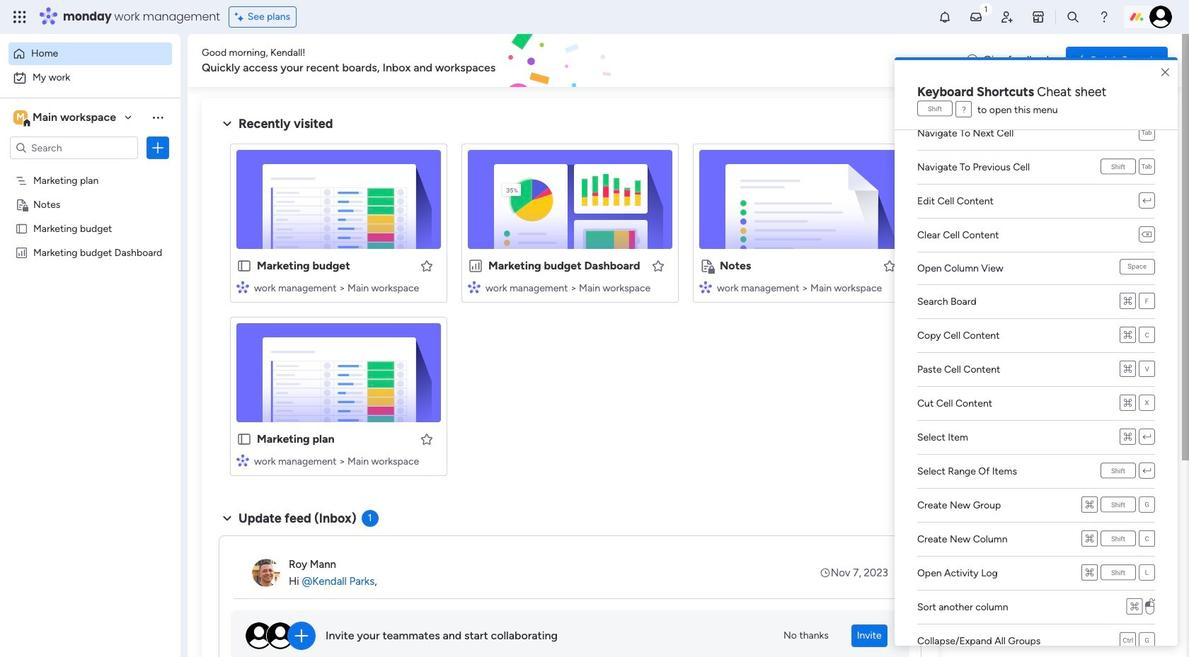 Task type: locate. For each thing, give the bounding box(es) containing it.
0 vertical spatial v2 shortcuts enter image
[[1140, 193, 1156, 210]]

dapulse x slim image
[[1162, 66, 1170, 80]]

v2 shortcuts tab image
[[1140, 125, 1156, 142], [1140, 159, 1156, 176]]

v2 shortcuts c image up v2 shortcuts v icon
[[1140, 328, 1156, 344]]

close recently visited image
[[219, 115, 236, 132]]

1 vertical spatial v2 shortcuts enter image
[[1140, 430, 1156, 446]]

v2 shortcuts enter image up v2 shortcuts backspace icon
[[1140, 193, 1156, 210]]

v2 shortcuts enter image up v2 shortcuts g image
[[1140, 464, 1156, 480]]

private board image up public dashboard image
[[15, 198, 28, 211]]

v2 shortcuts l image
[[1140, 566, 1156, 582]]

0 vertical spatial v2 shortcuts c image
[[1140, 328, 1156, 344]]

add to favorites image for the right public board icon
[[420, 432, 434, 447]]

v2 shortcuts ctrl image
[[1120, 634, 1137, 650]]

0 horizontal spatial private board image
[[15, 198, 28, 211]]

0 vertical spatial v2 shortcuts tab image
[[1140, 125, 1156, 142]]

1 v2 shortcuts tab image from the top
[[1140, 125, 1156, 142]]

0 vertical spatial public board image
[[15, 222, 28, 235]]

list box
[[0, 165, 181, 456]]

add to favorites image
[[420, 259, 434, 273], [883, 259, 897, 273], [420, 432, 434, 447]]

v2 shortcuts command image for v2 left click "image"
[[1127, 600, 1143, 616]]

v2 shortcuts command image for v2 shortcuts f icon at the top
[[1120, 294, 1137, 310]]

0 vertical spatial private board image
[[15, 198, 28, 211]]

private board image
[[15, 198, 28, 211], [700, 258, 715, 274]]

help center element
[[956, 406, 1169, 463]]

1 horizontal spatial private board image
[[700, 258, 715, 274]]

v2 shortcuts backspace image
[[1140, 227, 1156, 244]]

roy mann image
[[252, 559, 280, 588]]

1 element
[[362, 511, 379, 528]]

1 vertical spatial v2 shortcuts tab image
[[1140, 159, 1156, 176]]

update feed image
[[970, 10, 984, 24]]

public board image
[[15, 222, 28, 235], [237, 432, 252, 448]]

v2 shortcuts c image
[[1140, 328, 1156, 344], [1140, 532, 1156, 548]]

search everything image
[[1067, 10, 1081, 24]]

2 vertical spatial v2 shortcuts enter image
[[1140, 464, 1156, 480]]

v2 shortcuts g image
[[1140, 634, 1156, 650]]

workspace options image
[[151, 110, 165, 124]]

private board image right add to favorites icon
[[700, 258, 715, 274]]

v2 shortcuts command image
[[1120, 294, 1137, 310], [1120, 396, 1137, 412], [1120, 430, 1137, 446], [1082, 498, 1098, 514], [1082, 566, 1098, 582]]

0 horizontal spatial public board image
[[15, 222, 28, 235]]

1 vertical spatial private board image
[[700, 258, 715, 274]]

kendall parks image
[[1150, 6, 1173, 28]]

1 vertical spatial public board image
[[237, 432, 252, 448]]

add to favorites image for the private board icon to the bottom
[[883, 259, 897, 273]]

getting started element
[[956, 338, 1169, 395]]

2 v2 shortcuts c image from the top
[[1140, 532, 1156, 548]]

workspace selection element
[[13, 109, 118, 127]]

1 vertical spatial v2 shortcuts c image
[[1140, 532, 1156, 548]]

1 v2 shortcuts enter image from the top
[[1140, 193, 1156, 210]]

help image
[[1098, 10, 1112, 24]]

v2 shortcuts c image down v2 shortcuts g image
[[1140, 532, 1156, 548]]

v2 shortcuts command image for v2 shortcuts v icon
[[1120, 362, 1137, 378]]

v2 shortcuts command image
[[1120, 328, 1137, 344], [1120, 362, 1137, 378], [1082, 532, 1098, 548], [1127, 600, 1143, 616]]

v2 shortcuts g image
[[1140, 498, 1156, 514]]

public dashboard image
[[15, 246, 28, 259]]

option
[[8, 42, 172, 65], [8, 67, 172, 89], [0, 167, 181, 170]]

1 vertical spatial option
[[8, 67, 172, 89]]

v2 shortcuts enter image down v2 shortcuts x image
[[1140, 430, 1156, 446]]

2 vertical spatial option
[[0, 167, 181, 170]]

v2 shortcuts v image
[[1140, 362, 1156, 378]]

v2 shortcuts enter image
[[1140, 193, 1156, 210], [1140, 430, 1156, 446], [1140, 464, 1156, 480]]



Task type: describe. For each thing, give the bounding box(es) containing it.
v2 bolt switch image
[[1078, 53, 1086, 68]]

v2 left click image
[[1146, 600, 1156, 616]]

3 v2 shortcuts enter image from the top
[[1140, 464, 1156, 480]]

templates image image
[[969, 107, 1156, 205]]

v2 shortcuts f image
[[1140, 294, 1156, 310]]

see plans image
[[235, 9, 248, 25]]

close update feed (inbox) image
[[219, 511, 236, 528]]

options image
[[151, 141, 165, 155]]

0 vertical spatial option
[[8, 42, 172, 65]]

v2 user feedback image
[[968, 53, 978, 69]]

v2 shortcuts command image for 2nd v2 shortcuts enter image from the bottom of the page
[[1120, 430, 1137, 446]]

public dashboard image
[[468, 258, 484, 274]]

1 horizontal spatial public board image
[[237, 432, 252, 448]]

quick search results list box
[[219, 132, 922, 494]]

invite members image
[[1001, 10, 1015, 24]]

workspace image
[[13, 110, 28, 125]]

public board image
[[237, 258, 252, 274]]

v2 shortcuts question mark image
[[956, 102, 972, 118]]

v2 shortcuts x image
[[1140, 396, 1156, 412]]

select product image
[[13, 10, 27, 24]]

Search in workspace field
[[30, 140, 118, 156]]

add to favorites image
[[652, 259, 666, 273]]

monday marketplace image
[[1032, 10, 1046, 24]]

1 image
[[980, 1, 993, 17]]

2 v2 shortcuts tab image from the top
[[1140, 159, 1156, 176]]

add to favorites image for public board image
[[420, 259, 434, 273]]

2 v2 shortcuts enter image from the top
[[1140, 430, 1156, 446]]

v2 shortcuts command image for v2 shortcuts x image
[[1120, 396, 1137, 412]]

v2 shortcuts command image for 1st v2 shortcuts c image from the top of the page
[[1120, 328, 1137, 344]]

1 v2 shortcuts c image from the top
[[1140, 328, 1156, 344]]

notifications image
[[938, 10, 953, 24]]



Task type: vqa. For each thing, say whether or not it's contained in the screenshot.
Public board image to the bottom
yes



